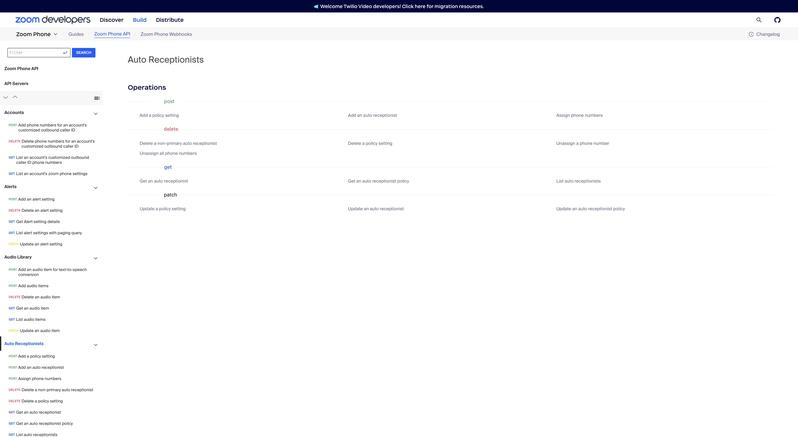 Task type: describe. For each thing, give the bounding box(es) containing it.
developers!
[[373, 3, 401, 9]]

twilio
[[344, 3, 358, 9]]

zoom phone webhooks link
[[141, 31, 192, 38]]

migration
[[435, 3, 458, 9]]

history image left changelog
[[749, 32, 754, 37]]

welcome twilio video developers! click here for migration resources. link
[[308, 3, 491, 10]]

zoom for zoom phone
[[16, 31, 32, 38]]

api
[[123, 31, 130, 37]]

zoom phone api link
[[94, 31, 130, 38]]

zoom phone
[[16, 31, 51, 38]]

phone for zoom phone webhooks
[[154, 31, 168, 37]]

phone for zoom phone api
[[108, 31, 122, 37]]

click
[[402, 3, 414, 9]]

phone for zoom phone
[[33, 31, 51, 38]]

guides
[[69, 31, 84, 37]]

history image down search icon
[[749, 32, 757, 37]]

search image
[[757, 17, 762, 23]]

zoom phone api
[[94, 31, 130, 37]]

guides link
[[69, 31, 84, 38]]

changelog
[[757, 31, 780, 37]]



Task type: vqa. For each thing, say whether or not it's contained in the screenshot.
top -
no



Task type: locate. For each thing, give the bounding box(es) containing it.
phone
[[33, 31, 51, 38], [108, 31, 122, 37], [154, 31, 168, 37]]

welcome
[[320, 3, 343, 9]]

3 zoom from the left
[[141, 31, 153, 37]]

2 zoom from the left
[[94, 31, 107, 37]]

1 horizontal spatial zoom
[[94, 31, 107, 37]]

0 horizontal spatial phone
[[33, 31, 51, 38]]

search image
[[757, 17, 762, 23]]

1 zoom from the left
[[16, 31, 32, 38]]

notification image
[[314, 4, 320, 9], [314, 4, 319, 9]]

phone left the api on the top left of the page
[[108, 31, 122, 37]]

2 horizontal spatial zoom
[[141, 31, 153, 37]]

zoom phone webhooks
[[141, 31, 192, 37]]

phone left down image
[[33, 31, 51, 38]]

1 horizontal spatial phone
[[108, 31, 122, 37]]

3 phone from the left
[[154, 31, 168, 37]]

zoom developer logo image
[[16, 16, 90, 24]]

github image
[[775, 17, 781, 23]]

changelog link
[[749, 31, 780, 37]]

zoom for zoom phone webhooks
[[141, 31, 153, 37]]

welcome twilio video developers! click here for migration resources.
[[320, 3, 484, 9]]

0 horizontal spatial zoom
[[16, 31, 32, 38]]

phone left "webhooks"
[[154, 31, 168, 37]]

down image
[[54, 32, 57, 36]]

zoom
[[16, 31, 32, 38], [94, 31, 107, 37], [141, 31, 153, 37]]

2 phone from the left
[[108, 31, 122, 37]]

1 phone from the left
[[33, 31, 51, 38]]

webhooks
[[169, 31, 192, 37]]

2 horizontal spatial phone
[[154, 31, 168, 37]]

github image
[[775, 17, 781, 23]]

video
[[359, 3, 372, 9]]

for
[[427, 3, 434, 9]]

here
[[415, 3, 426, 9]]

history image
[[749, 32, 757, 37], [749, 32, 754, 37]]

zoom for zoom phone api
[[94, 31, 107, 37]]

resources.
[[459, 3, 484, 9]]



